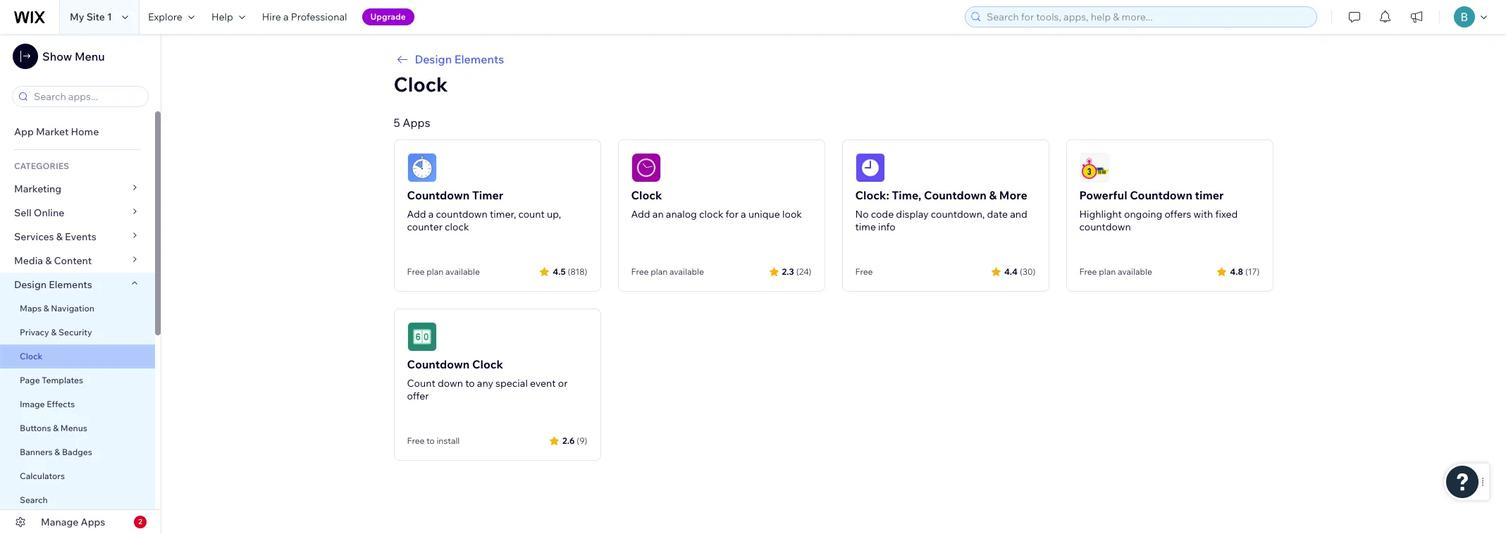 Task type: describe. For each thing, give the bounding box(es) containing it.
plan for countdown
[[1099, 266, 1116, 277]]

calculators link
[[0, 465, 155, 489]]

online
[[34, 207, 64, 219]]

market
[[36, 125, 69, 138]]

look
[[783, 208, 802, 221]]

design inside sidebar element
[[14, 278, 47, 291]]

5 apps
[[394, 116, 430, 130]]

page templates
[[20, 375, 85, 386]]

free plan available for add
[[631, 266, 704, 277]]

and
[[1010, 208, 1028, 221]]

& for menus
[[53, 423, 59, 434]]

for
[[726, 208, 739, 221]]

& for events
[[56, 231, 63, 243]]

design elements inside sidebar element
[[14, 278, 92, 291]]

templates
[[42, 375, 83, 386]]

date
[[987, 208, 1008, 221]]

4.4 (30)
[[1005, 266, 1036, 277]]

page templates link
[[0, 369, 155, 393]]

hire a professional link
[[254, 0, 356, 34]]

timer,
[[490, 208, 516, 221]]

countdown inside powerful countdown timer highlight ongoing offers with fixed countdown
[[1130, 188, 1193, 202]]

2.6
[[563, 435, 575, 446]]

or
[[558, 377, 568, 390]]

any
[[477, 377, 493, 390]]

show
[[42, 49, 72, 63]]

hire a professional
[[262, 11, 347, 23]]

(9)
[[577, 435, 588, 446]]

timer
[[1195, 188, 1224, 202]]

security
[[59, 327, 92, 338]]

time,
[[892, 188, 922, 202]]

countdown clock logo image
[[407, 322, 437, 352]]

hire
[[262, 11, 281, 23]]

(818)
[[568, 266, 588, 277]]

search link
[[0, 489, 155, 513]]

maps & navigation link
[[0, 297, 155, 321]]

banners & badges
[[20, 447, 92, 458]]

4.8
[[1230, 266, 1244, 277]]

menu
[[75, 49, 105, 63]]

badges
[[62, 447, 92, 458]]

0 vertical spatial design
[[415, 52, 452, 66]]

4.5 (818)
[[553, 266, 588, 277]]

offers
[[1165, 208, 1192, 221]]

4.5
[[553, 266, 566, 277]]

up,
[[547, 208, 561, 221]]

clock:
[[856, 188, 890, 202]]

site
[[86, 11, 105, 23]]

image effects link
[[0, 393, 155, 417]]

& for navigation
[[44, 303, 49, 314]]

(17)
[[1246, 266, 1260, 277]]

clock add an analog clock for a unique look
[[631, 188, 802, 221]]

ongoing
[[1124, 208, 1163, 221]]

countdown inside clock: time, countdown & more no code display countdown, date and time info
[[924, 188, 987, 202]]

0 vertical spatial design elements
[[415, 52, 504, 66]]

free down time at the right of page
[[856, 266, 873, 277]]

buttons
[[20, 423, 51, 434]]

sidebar element
[[0, 34, 161, 534]]

& for badges
[[54, 447, 60, 458]]

apps for manage apps
[[81, 516, 105, 529]]

5
[[394, 116, 400, 130]]

media
[[14, 255, 43, 267]]

1
[[107, 11, 112, 23]]

clock: time, countdown & more logo image
[[856, 153, 885, 183]]

countdown inside countdown timer add a countdown timer, count up, counter clock
[[407, 188, 470, 202]]

info
[[879, 221, 896, 233]]

services & events
[[14, 231, 96, 243]]

banners
[[20, 447, 53, 458]]

clock up 5 apps
[[394, 72, 448, 97]]

free to install
[[407, 436, 460, 446]]

app market home
[[14, 125, 99, 138]]

upgrade
[[371, 11, 406, 22]]

countdown,
[[931, 208, 985, 221]]

counter
[[407, 221, 443, 233]]

categories
[[14, 161, 69, 171]]

free for powerful countdown timer
[[1080, 266, 1097, 277]]

countdown inside powerful countdown timer highlight ongoing offers with fixed countdown
[[1080, 221, 1131, 233]]

events
[[65, 231, 96, 243]]

buttons & menus
[[20, 423, 87, 434]]

an
[[653, 208, 664, 221]]

buttons & menus link
[[0, 417, 155, 441]]

highlight
[[1080, 208, 1122, 221]]

available for add
[[670, 266, 704, 277]]

banners & badges link
[[0, 441, 155, 465]]

menus
[[60, 423, 87, 434]]

help
[[211, 11, 233, 23]]

image
[[20, 399, 45, 410]]

with
[[1194, 208, 1214, 221]]

& for content
[[45, 255, 52, 267]]

2
[[138, 517, 142, 527]]

fixed
[[1216, 208, 1238, 221]]

2.6 (9)
[[563, 435, 588, 446]]

4.4
[[1005, 266, 1018, 277]]



Task type: vqa. For each thing, say whether or not it's contained in the screenshot.


Task type: locate. For each thing, give the bounding box(es) containing it.
0 horizontal spatial design elements
[[14, 278, 92, 291]]

2 horizontal spatial plan
[[1099, 266, 1116, 277]]

0 vertical spatial apps
[[403, 116, 430, 130]]

2 horizontal spatial a
[[741, 208, 746, 221]]

clock left for
[[699, 208, 724, 221]]

free plan available down 'an'
[[631, 266, 704, 277]]

available for countdown
[[1118, 266, 1153, 277]]

countdown timer add a countdown timer, count up, counter clock
[[407, 188, 561, 233]]

add inside countdown timer add a countdown timer, count up, counter clock
[[407, 208, 426, 221]]

free right (818)
[[631, 266, 649, 277]]

1 horizontal spatial clock
[[699, 208, 724, 221]]

clock inside clock add an analog clock for a unique look
[[631, 188, 662, 202]]

0 horizontal spatial design
[[14, 278, 47, 291]]

clock up 'an'
[[631, 188, 662, 202]]

plan for timer
[[427, 266, 444, 277]]

clock logo image
[[631, 153, 661, 183]]

services & events link
[[0, 225, 155, 249]]

free for clock
[[631, 266, 649, 277]]

manage
[[41, 516, 79, 529]]

1 add from the left
[[407, 208, 426, 221]]

2 plan from the left
[[651, 266, 668, 277]]

privacy & security link
[[0, 321, 155, 345]]

services
[[14, 231, 54, 243]]

clock link
[[0, 345, 155, 369]]

content
[[54, 255, 92, 267]]

sell online
[[14, 207, 64, 219]]

marketing link
[[0, 177, 155, 201]]

3 plan from the left
[[1099, 266, 1116, 277]]

countdown timer logo image
[[407, 153, 437, 183]]

a inside hire a professional link
[[283, 11, 289, 23]]

countdown inside countdown timer add a countdown timer, count up, counter clock
[[436, 208, 488, 221]]

calculators
[[20, 471, 65, 482]]

Search for tools, apps, help & more... field
[[983, 7, 1313, 27]]

a right hire
[[283, 11, 289, 23]]

code
[[871, 208, 894, 221]]

clock inside sidebar element
[[20, 351, 42, 362]]

0 horizontal spatial plan
[[427, 266, 444, 277]]

3 available from the left
[[1118, 266, 1153, 277]]

0 vertical spatial to
[[465, 377, 475, 390]]

countdown up countdown,
[[924, 188, 987, 202]]

1 vertical spatial design elements
[[14, 278, 92, 291]]

image effects
[[20, 399, 75, 410]]

0 vertical spatial elements
[[455, 52, 504, 66]]

1 horizontal spatial free plan available
[[631, 266, 704, 277]]

1 horizontal spatial available
[[670, 266, 704, 277]]

1 horizontal spatial apps
[[403, 116, 430, 130]]

1 horizontal spatial a
[[428, 208, 434, 221]]

1 horizontal spatial to
[[465, 377, 475, 390]]

0 horizontal spatial a
[[283, 11, 289, 23]]

no
[[856, 208, 869, 221]]

countdown down countdown timer logo in the top of the page
[[407, 188, 470, 202]]

countdown up "offers"
[[1130, 188, 1193, 202]]

sell
[[14, 207, 31, 219]]

free plan available
[[407, 266, 480, 277], [631, 266, 704, 277], [1080, 266, 1153, 277]]

1 vertical spatial design elements link
[[0, 273, 155, 297]]

apps for 5 apps
[[403, 116, 430, 130]]

clock inside countdown timer add a countdown timer, count up, counter clock
[[445, 221, 469, 233]]

& left events
[[56, 231, 63, 243]]

clock up the any
[[472, 357, 503, 372]]

1 available from the left
[[446, 266, 480, 277]]

manage apps
[[41, 516, 105, 529]]

Search apps... field
[[30, 87, 144, 106]]

2 add from the left
[[631, 208, 650, 221]]

& right media
[[45, 255, 52, 267]]

& left menus
[[53, 423, 59, 434]]

app market home link
[[0, 120, 155, 144]]

plan down the highlight
[[1099, 266, 1116, 277]]

0 horizontal spatial free plan available
[[407, 266, 480, 277]]

0 horizontal spatial elements
[[49, 278, 92, 291]]

0 horizontal spatial available
[[446, 266, 480, 277]]

available
[[446, 266, 480, 277], [670, 266, 704, 277], [1118, 266, 1153, 277]]

1 horizontal spatial add
[[631, 208, 650, 221]]

1 vertical spatial apps
[[81, 516, 105, 529]]

0 horizontal spatial to
[[427, 436, 435, 446]]

privacy
[[20, 327, 49, 338]]

free for countdown clock
[[407, 436, 425, 446]]

a
[[283, 11, 289, 23], [428, 208, 434, 221], [741, 208, 746, 221]]

& for security
[[51, 327, 57, 338]]

(30)
[[1020, 266, 1036, 277]]

free down the highlight
[[1080, 266, 1097, 277]]

apps right 5 at the left top
[[403, 116, 430, 130]]

page
[[20, 375, 40, 386]]

add left 'an'
[[631, 208, 650, 221]]

unique
[[749, 208, 780, 221]]

marketing
[[14, 183, 61, 195]]

countdown up down
[[407, 357, 470, 372]]

plan down counter
[[427, 266, 444, 277]]

search
[[20, 495, 48, 505]]

privacy & security
[[20, 327, 92, 338]]

countdown
[[436, 208, 488, 221], [1080, 221, 1131, 233]]

to
[[465, 377, 475, 390], [427, 436, 435, 446]]

free plan available for timer
[[407, 266, 480, 277]]

1 free plan available from the left
[[407, 266, 480, 277]]

sell online link
[[0, 201, 155, 225]]

0 horizontal spatial add
[[407, 208, 426, 221]]

1 horizontal spatial elements
[[455, 52, 504, 66]]

explore
[[148, 11, 183, 23]]

2 free plan available from the left
[[631, 266, 704, 277]]

1 horizontal spatial design
[[415, 52, 452, 66]]

1 horizontal spatial plan
[[651, 266, 668, 277]]

offer
[[407, 390, 429, 403]]

2 horizontal spatial available
[[1118, 266, 1153, 277]]

available down ongoing
[[1118, 266, 1153, 277]]

1 plan from the left
[[427, 266, 444, 277]]

display
[[896, 208, 929, 221]]

design up 5 apps
[[415, 52, 452, 66]]

event
[[530, 377, 556, 390]]

0 horizontal spatial countdown
[[436, 208, 488, 221]]

plan down 'an'
[[651, 266, 668, 277]]

available for timer
[[446, 266, 480, 277]]

app
[[14, 125, 34, 138]]

free down counter
[[407, 266, 425, 277]]

to left install
[[427, 436, 435, 446]]

effects
[[47, 399, 75, 410]]

time
[[856, 221, 876, 233]]

(24)
[[796, 266, 812, 277]]

clock: time, countdown & more no code display countdown, date and time info
[[856, 188, 1028, 233]]

free left install
[[407, 436, 425, 446]]

clock inside countdown clock count down to any special event or offer
[[472, 357, 503, 372]]

free
[[407, 266, 425, 277], [631, 266, 649, 277], [856, 266, 873, 277], [1080, 266, 1097, 277], [407, 436, 425, 446]]

down
[[438, 377, 463, 390]]

home
[[71, 125, 99, 138]]

design up maps
[[14, 278, 47, 291]]

to inside countdown clock count down to any special event or offer
[[465, 377, 475, 390]]

4.8 (17)
[[1230, 266, 1260, 277]]

analog
[[666, 208, 697, 221]]

&
[[989, 188, 997, 202], [56, 231, 63, 243], [45, 255, 52, 267], [44, 303, 49, 314], [51, 327, 57, 338], [53, 423, 59, 434], [54, 447, 60, 458]]

clock right counter
[[445, 221, 469, 233]]

clock
[[699, 208, 724, 221], [445, 221, 469, 233]]

0 horizontal spatial design elements link
[[0, 273, 155, 297]]

plan
[[427, 266, 444, 277], [651, 266, 668, 277], [1099, 266, 1116, 277]]

add down countdown timer logo in the top of the page
[[407, 208, 426, 221]]

2 available from the left
[[670, 266, 704, 277]]

free plan available for countdown
[[1080, 266, 1153, 277]]

countdown
[[407, 188, 470, 202], [924, 188, 987, 202], [1130, 188, 1193, 202], [407, 357, 470, 372]]

3 free plan available from the left
[[1080, 266, 1153, 277]]

clock up page
[[20, 351, 42, 362]]

& up date
[[989, 188, 997, 202]]

& left 'badges' on the left
[[54, 447, 60, 458]]

free plan available down the highlight
[[1080, 266, 1153, 277]]

& right maps
[[44, 303, 49, 314]]

2.3
[[782, 266, 794, 277]]

design elements link
[[394, 51, 1274, 68], [0, 273, 155, 297]]

a right for
[[741, 208, 746, 221]]

maps & navigation
[[20, 303, 94, 314]]

clock inside clock add an analog clock for a unique look
[[699, 208, 724, 221]]

a inside clock add an analog clock for a unique look
[[741, 208, 746, 221]]

clock
[[394, 72, 448, 97], [631, 188, 662, 202], [20, 351, 42, 362], [472, 357, 503, 372]]

countdown down timer
[[436, 208, 488, 221]]

available down countdown timer add a countdown timer, count up, counter clock
[[446, 266, 480, 277]]

my site 1
[[70, 11, 112, 23]]

add
[[407, 208, 426, 221], [631, 208, 650, 221]]

available down analog
[[670, 266, 704, 277]]

2.3 (24)
[[782, 266, 812, 277]]

maps
[[20, 303, 42, 314]]

help button
[[203, 0, 254, 34]]

countdown inside countdown clock count down to any special event or offer
[[407, 357, 470, 372]]

powerful countdown timer logo image
[[1080, 153, 1109, 183]]

2 horizontal spatial free plan available
[[1080, 266, 1153, 277]]

count
[[518, 208, 545, 221]]

free for countdown timer
[[407, 266, 425, 277]]

a down countdown timer logo in the top of the page
[[428, 208, 434, 221]]

to left the any
[[465, 377, 475, 390]]

design
[[415, 52, 452, 66], [14, 278, 47, 291]]

count
[[407, 377, 436, 390]]

countdown down the powerful
[[1080, 221, 1131, 233]]

0 horizontal spatial apps
[[81, 516, 105, 529]]

elements inside sidebar element
[[49, 278, 92, 291]]

timer
[[472, 188, 504, 202]]

powerful countdown timer highlight ongoing offers with fixed countdown
[[1080, 188, 1238, 233]]

1 horizontal spatial design elements link
[[394, 51, 1274, 68]]

& right the privacy
[[51, 327, 57, 338]]

& inside clock: time, countdown & more no code display countdown, date and time info
[[989, 188, 997, 202]]

1 vertical spatial design
[[14, 278, 47, 291]]

more
[[1000, 188, 1028, 202]]

media & content
[[14, 255, 92, 267]]

1 vertical spatial to
[[427, 436, 435, 446]]

upgrade button
[[362, 8, 414, 25]]

plan for add
[[651, 266, 668, 277]]

1 vertical spatial elements
[[49, 278, 92, 291]]

a inside countdown timer add a countdown timer, count up, counter clock
[[428, 208, 434, 221]]

0 vertical spatial design elements link
[[394, 51, 1274, 68]]

1 horizontal spatial design elements
[[415, 52, 504, 66]]

add inside clock add an analog clock for a unique look
[[631, 208, 650, 221]]

countdown clock count down to any special event or offer
[[407, 357, 568, 403]]

apps inside sidebar element
[[81, 516, 105, 529]]

apps down search link
[[81, 516, 105, 529]]

powerful
[[1080, 188, 1128, 202]]

free plan available down counter
[[407, 266, 480, 277]]

my
[[70, 11, 84, 23]]

1 horizontal spatial countdown
[[1080, 221, 1131, 233]]

0 horizontal spatial clock
[[445, 221, 469, 233]]



